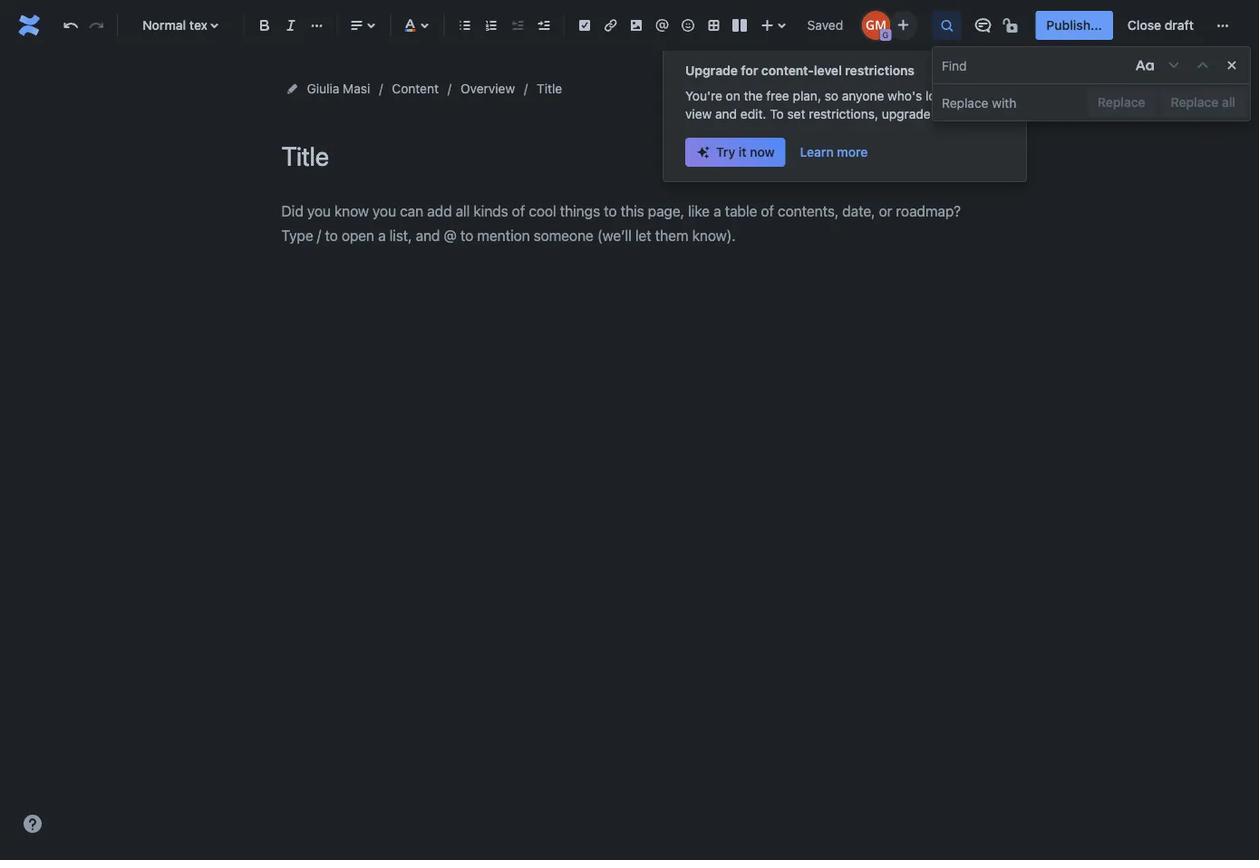 Task type: vqa. For each thing, say whether or not it's contained in the screenshot.
Indent Tab Image
yes



Task type: locate. For each thing, give the bounding box(es) containing it.
align left image
[[346, 15, 367, 36]]

indent tab image
[[532, 15, 554, 36]]

giulia masi image
[[861, 11, 890, 40]]

bullet list ⌘⇧8 image
[[454, 15, 476, 36]]

title link
[[537, 78, 562, 100]]

move this page image
[[285, 82, 300, 96]]

bold ⌘b image
[[254, 15, 275, 36]]

no restrictions image
[[1001, 15, 1023, 36]]

giulia masi link
[[307, 78, 370, 100]]

Main content area, start typing to enter text. text field
[[281, 199, 970, 248]]

italic ⌘i image
[[280, 15, 302, 36]]

text
[[189, 18, 212, 33]]

upgrade for content-level restrictions
[[685, 63, 915, 78]]

normal text
[[143, 18, 212, 33]]

content-
[[761, 63, 814, 78]]

anyone
[[842, 88, 884, 103]]

more
[[837, 145, 868, 160]]

close
[[1127, 18, 1161, 33]]

publish... button
[[1036, 11, 1113, 40]]

emoji image
[[677, 15, 699, 36]]

on
[[726, 88, 740, 103]]

help image
[[22, 813, 44, 835]]

plan,
[[793, 88, 821, 103]]

free
[[766, 88, 789, 103]]

can
[[983, 88, 1004, 103]]

for
[[741, 63, 758, 78]]

giulia
[[307, 81, 339, 96]]

upgrade
[[685, 63, 738, 78]]

saved
[[807, 18, 843, 33]]

you're
[[685, 88, 722, 103]]

learn more
[[800, 145, 868, 160]]

now
[[750, 145, 775, 160]]

to
[[770, 107, 784, 121]]

content link
[[392, 78, 439, 100]]

so
[[825, 88, 838, 103]]

who's
[[887, 88, 922, 103]]

close draft
[[1127, 18, 1194, 33]]

link image
[[600, 15, 621, 36]]

masi
[[343, 81, 370, 96]]

learn
[[800, 145, 834, 160]]

draft
[[1165, 18, 1194, 33]]

set
[[787, 107, 805, 121]]

you're on the free plan, so anyone who's logged in can view and edit. to set restrictions, upgrade your plan.
[[685, 88, 1004, 121]]

outdent ⇧tab image
[[506, 15, 528, 36]]

table image
[[703, 15, 725, 36]]

comment icon image
[[972, 15, 994, 36]]

make page full-width image
[[943, 78, 965, 100]]

upgrade
[[882, 107, 931, 121]]

find and replace image
[[936, 15, 958, 36]]

more image
[[1212, 15, 1234, 36]]

action item image
[[574, 15, 596, 36]]

the
[[744, 88, 763, 103]]

normal
[[143, 18, 186, 33]]

normal text button
[[125, 5, 236, 45]]

mention image
[[651, 15, 673, 36]]

learn more link
[[789, 138, 879, 167]]

and
[[715, 107, 737, 121]]



Task type: describe. For each thing, give the bounding box(es) containing it.
view
[[685, 107, 712, 121]]

Replace with field
[[936, 86, 1083, 119]]

giulia masi
[[307, 81, 370, 96]]

edit.
[[740, 107, 766, 121]]

confluence image
[[15, 11, 44, 40]]

undo ⌘z image
[[60, 15, 82, 36]]

in
[[969, 88, 980, 103]]

Find field
[[936, 49, 1130, 82]]

close image
[[1221, 54, 1243, 76]]

try
[[716, 145, 735, 160]]

Give this page a title text field
[[281, 141, 970, 171]]

overview
[[460, 81, 515, 96]]

restrictions
[[845, 63, 915, 78]]

publish...
[[1046, 18, 1102, 33]]

content
[[392, 81, 439, 96]]

level
[[814, 63, 842, 78]]

add image, video, or file image
[[625, 15, 647, 36]]

overview link
[[460, 78, 515, 100]]

it
[[739, 145, 747, 160]]

redo ⌘⇧z image
[[86, 15, 108, 36]]

logged
[[925, 88, 966, 103]]

close draft button
[[1117, 11, 1205, 40]]

match case image
[[1134, 54, 1156, 76]]

layouts image
[[729, 15, 751, 36]]

numbered list ⌘⇧7 image
[[480, 15, 502, 36]]

title
[[537, 81, 562, 96]]

your
[[934, 107, 960, 121]]

try it now button
[[685, 138, 785, 167]]

restrictions,
[[809, 107, 878, 121]]

invite to edit image
[[892, 14, 914, 36]]

confluence image
[[15, 11, 44, 40]]

plan.
[[963, 107, 992, 121]]

more formatting image
[[306, 15, 328, 36]]

try it now
[[716, 145, 775, 160]]



